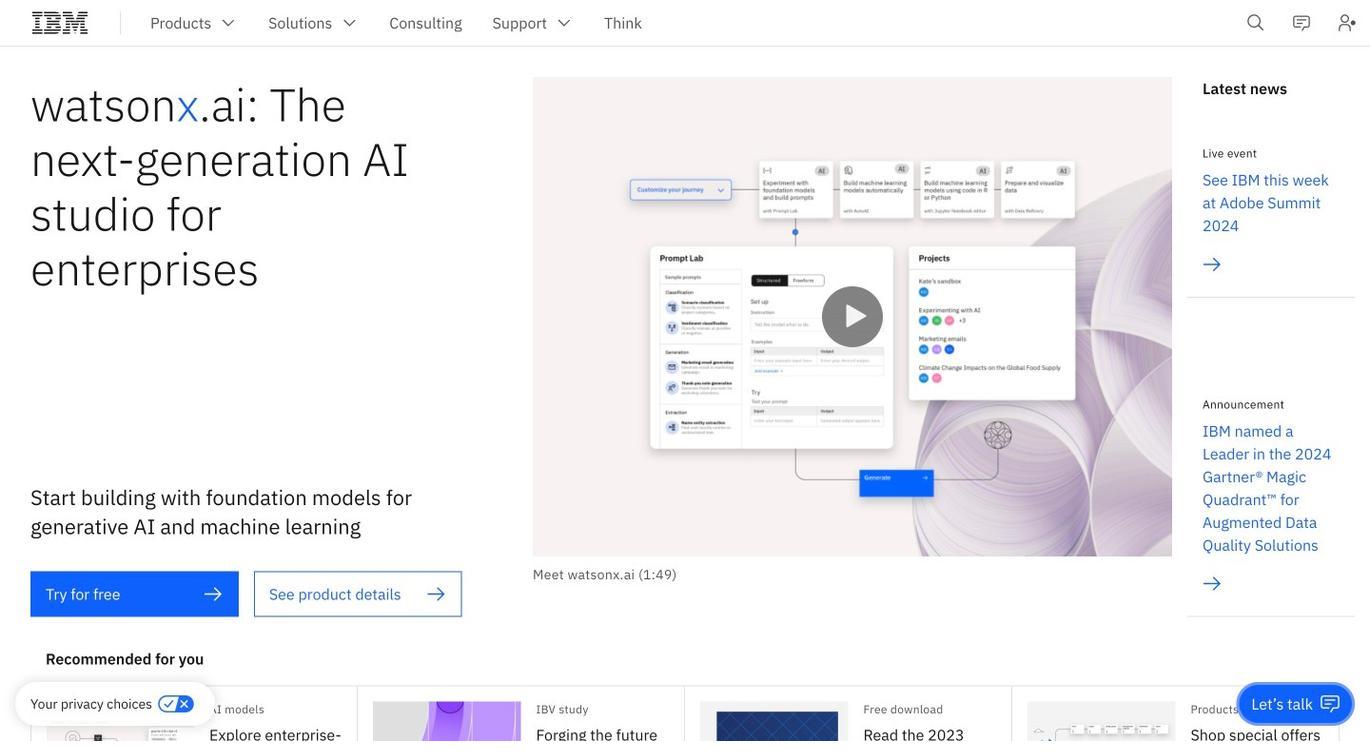 Task type: describe. For each thing, give the bounding box(es) containing it.
let's talk element
[[1251, 694, 1313, 715]]

your privacy choices element
[[30, 694, 152, 715]]



